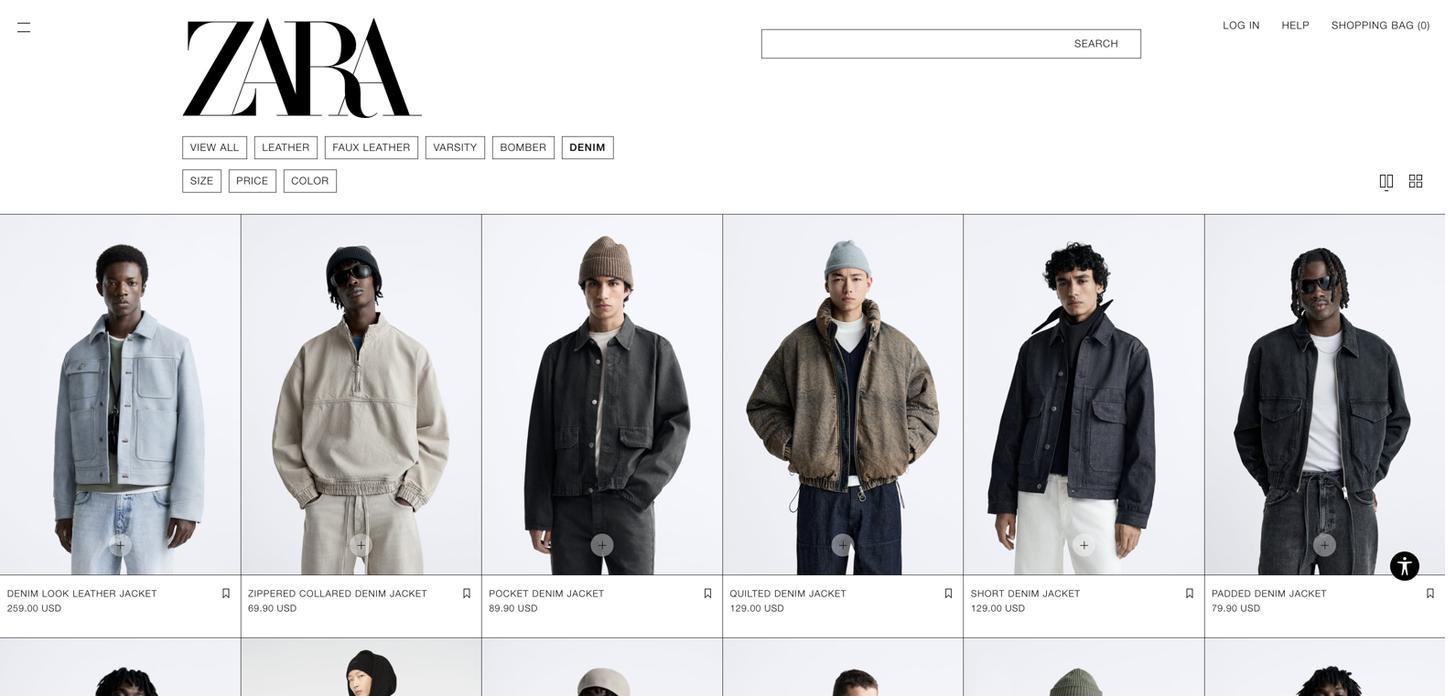 Task type: describe. For each thing, give the bounding box(es) containing it.
denim inside denim look leather jacket link
[[7, 589, 39, 600]]

look
[[42, 589, 69, 600]]

shopping bag ( 0 )
[[1332, 20, 1430, 31]]

faux leather
[[333, 142, 411, 153]]

varsity link
[[434, 140, 477, 155]]

search link
[[761, 29, 1141, 59]]

denim
[[570, 142, 606, 153]]

quilted denim jacket link
[[730, 587, 847, 601]]

image 0 of short denim jacket from zara image
[[964, 215, 1204, 576]]

69.90
[[248, 603, 274, 614]]

color
[[291, 175, 329, 187]]

shopping
[[1332, 20, 1388, 31]]

1 leather from the left
[[262, 142, 310, 153]]

jacket for padded denim jacket
[[1289, 589, 1327, 600]]

79.90
[[1212, 603, 1238, 614]]

help
[[1282, 20, 1310, 31]]

jacket for quilted denim jacket
[[809, 589, 847, 600]]

)
[[1427, 20, 1430, 31]]

denim for quilted denim jacket
[[774, 589, 806, 600]]

69.90 usd
[[248, 603, 297, 614]]

denim link
[[570, 140, 606, 155]]

Product search search field
[[761, 29, 1141, 59]]

add item to wishlist image for short denim jacket
[[1182, 587, 1197, 601]]

quilted
[[730, 589, 771, 600]]

faux
[[333, 142, 360, 153]]

0 vertical spatial image 0 of pocket denim jacket from zara image
[[482, 215, 722, 576]]

log in
[[1223, 20, 1260, 31]]

view all link
[[190, 140, 239, 155]]

denim for pocket denim jacket
[[532, 589, 564, 600]]

short
[[971, 589, 1005, 600]]

leather link
[[262, 140, 310, 155]]

jacket for pocket denim jacket
[[567, 589, 605, 600]]

add item to wishlist image for quilted denim jacket
[[941, 587, 956, 601]]

add item to wishlist image for denim look leather jacket
[[219, 587, 233, 601]]

image 0 of fleece trim denim jacket from zara image
[[0, 638, 240, 696]]

faux leather link
[[333, 140, 411, 155]]

view
[[190, 142, 217, 153]]

size button
[[183, 170, 221, 193]]

search
[[1075, 38, 1119, 49]]

259.00 usd
[[7, 603, 62, 614]]

1 jacket from the left
[[120, 589, 157, 600]]

usd for padded
[[1241, 603, 1261, 614]]

image 0 of quilted denim jacket from zara image
[[723, 215, 963, 576]]

0
[[1421, 20, 1427, 31]]

denim for short denim jacket
[[1008, 589, 1040, 600]]

jacket for short denim jacket
[[1043, 589, 1081, 600]]

varsity
[[434, 142, 477, 153]]



Task type: vqa. For each thing, say whether or not it's contained in the screenshot.
SHORT DENIM JACKET
yes



Task type: locate. For each thing, give the bounding box(es) containing it.
zoom change image
[[1407, 172, 1425, 190]]

open menu image
[[15, 18, 33, 37]]

79.90 usd
[[1212, 603, 1261, 614]]

4 usd from the left
[[764, 603, 784, 614]]

denim up 259.00
[[7, 589, 39, 600]]

denim for padded denim jacket
[[1255, 589, 1286, 600]]

pocket
[[489, 589, 529, 600]]

129.00 for quilted denim jacket
[[730, 603, 761, 614]]

5 denim from the left
[[1008, 589, 1040, 600]]

4 jacket from the left
[[809, 589, 847, 600]]

0 horizontal spatial 129.00
[[730, 603, 761, 614]]

short denim jacket link
[[971, 587, 1081, 601]]

0 horizontal spatial image 0 of cropped denim jacket from zara image
[[723, 638, 963, 696]]

pocket denim jacket link
[[489, 587, 605, 601]]

usd for denim
[[42, 603, 62, 614]]

add item to wishlist image for padded denim jacket
[[1423, 587, 1438, 601]]

3 denim from the left
[[532, 589, 564, 600]]

129.00 usd for short
[[971, 603, 1025, 614]]

image 0 of cropped denim jacket from zara image
[[723, 638, 963, 696], [964, 638, 1204, 696]]

usd down quilted denim jacket link
[[764, 603, 784, 614]]

denim
[[7, 589, 39, 600], [355, 589, 387, 600], [532, 589, 564, 600], [774, 589, 806, 600], [1008, 589, 1040, 600], [1255, 589, 1286, 600]]

usd down the pocket
[[518, 603, 538, 614]]

2 add item to wishlist image from the left
[[1182, 587, 1197, 601]]

denim inside short denim jacket link
[[1008, 589, 1040, 600]]

image 0 of pocket denim jacket from zara image
[[482, 215, 722, 576], [1205, 638, 1445, 696]]

1 add item to wishlist image from the left
[[459, 587, 474, 601]]

zoom change image
[[1377, 172, 1396, 190]]

pocket denim jacket
[[489, 589, 605, 600]]

4 denim from the left
[[774, 589, 806, 600]]

2 add item to wishlist image from the left
[[700, 587, 715, 601]]

1 horizontal spatial 129.00 usd
[[971, 603, 1025, 614]]

usd down look
[[42, 603, 62, 614]]

leather
[[73, 589, 116, 600]]

0 horizontal spatial image 0 of pocket denim jacket from zara image
[[482, 215, 722, 576]]

denim right collared
[[355, 589, 387, 600]]

leather inside faux leather link
[[363, 142, 411, 153]]

in
[[1249, 20, 1260, 31]]

usd down 'padded denim jacket' at the bottom of page
[[1241, 603, 1261, 614]]

3 add item to wishlist image from the left
[[941, 587, 956, 601]]

padded
[[1212, 589, 1251, 600]]

leather up 'color'
[[262, 142, 310, 153]]

jacket right leather
[[120, 589, 157, 600]]

usd for short
[[1005, 603, 1025, 614]]

add item to wishlist image left zippered
[[219, 587, 233, 601]]

bomber link
[[500, 140, 547, 155]]

denim look leather jacket link
[[7, 587, 157, 601]]

4 add item to wishlist image from the left
[[1423, 587, 1438, 601]]

usd down zippered
[[277, 603, 297, 614]]

add item to wishlist image left the "quilted"
[[700, 587, 715, 601]]

log in link
[[1223, 18, 1260, 33]]

denim up 79.90 usd
[[1255, 589, 1286, 600]]

denim right the "quilted"
[[774, 589, 806, 600]]

bag
[[1392, 20, 1414, 31]]

add item to wishlist image left padded
[[1182, 587, 1197, 601]]

2 image 0 of cropped denim jacket from zara image from the left
[[964, 638, 1204, 696]]

denim look leather jacket
[[7, 589, 157, 600]]

0 horizontal spatial leather
[[262, 142, 310, 153]]

add item to wishlist image
[[459, 587, 474, 601], [700, 587, 715, 601], [941, 587, 956, 601], [1423, 587, 1438, 601]]

1 vertical spatial image 0 of pocket denim jacket from zara image
[[1205, 638, 1445, 696]]

padded denim jacket
[[1212, 589, 1327, 600]]

add item to wishlist image left the pocket
[[459, 587, 474, 601]]

129.00 down short
[[971, 603, 1002, 614]]

1 denim from the left
[[7, 589, 39, 600]]

denim up 89.90 usd
[[532, 589, 564, 600]]

129.00 usd
[[730, 603, 784, 614], [971, 603, 1025, 614]]

price button
[[229, 170, 276, 193]]

(
[[1418, 20, 1421, 31]]

1 horizontal spatial leather
[[363, 142, 411, 153]]

image 0 of denim hooded sweatshirt from zara image
[[482, 638, 722, 696]]

2 denim from the left
[[355, 589, 387, 600]]

6 usd from the left
[[1241, 603, 1261, 614]]

leather
[[262, 142, 310, 153], [363, 142, 411, 153]]

leather right faux
[[363, 142, 411, 153]]

0 horizontal spatial 129.00 usd
[[730, 603, 784, 614]]

1 horizontal spatial add item to wishlist image
[[1182, 587, 1197, 601]]

89.90
[[489, 603, 515, 614]]

jacket
[[120, 589, 157, 600], [390, 589, 428, 600], [567, 589, 605, 600], [809, 589, 847, 600], [1043, 589, 1081, 600], [1289, 589, 1327, 600]]

short denim jacket
[[971, 589, 1081, 600]]

usd for pocket
[[518, 603, 538, 614]]

0 horizontal spatial add item to wishlist image
[[219, 587, 233, 601]]

129.00 usd down the "quilted"
[[730, 603, 784, 614]]

denim inside quilted denim jacket link
[[774, 589, 806, 600]]

add item to wishlist image
[[219, 587, 233, 601], [1182, 587, 1197, 601]]

denim inside zippered collared denim jacket link
[[355, 589, 387, 600]]

1 horizontal spatial 129.00
[[971, 603, 1002, 614]]

jacket right padded
[[1289, 589, 1327, 600]]

price
[[237, 175, 269, 187]]

bomber
[[500, 142, 547, 153]]

padded denim jacket link
[[1212, 587, 1327, 601]]

6 denim from the left
[[1255, 589, 1286, 600]]

3 jacket from the left
[[567, 589, 605, 600]]

zippered
[[248, 589, 296, 600]]

denim right short
[[1008, 589, 1040, 600]]

0 status
[[1421, 20, 1427, 31]]

jacket right the "quilted"
[[809, 589, 847, 600]]

259.00
[[7, 603, 39, 614]]

jacket right short
[[1043, 589, 1081, 600]]

usd for zippered
[[277, 603, 297, 614]]

1 image 0 of cropped denim jacket from zara image from the left
[[723, 638, 963, 696]]

1 129.00 from the left
[[730, 603, 761, 614]]

1 horizontal spatial image 0 of pocket denim jacket from zara image
[[1205, 638, 1445, 696]]

2 jacket from the left
[[390, 589, 428, 600]]

129.00
[[730, 603, 761, 614], [971, 603, 1002, 614]]

zippered collared denim jacket link
[[248, 587, 428, 601]]

image 0 of denim look leather jacket from zara image
[[0, 215, 240, 576]]

view all
[[190, 142, 239, 153]]

color button
[[284, 170, 337, 193]]

accessibility image
[[1387, 548, 1423, 585]]

image 0 of sequin jacket steven meisel from zara image
[[241, 638, 481, 696]]

zippered collared denim jacket
[[248, 589, 428, 600]]

denim inside padded denim jacket link
[[1255, 589, 1286, 600]]

1 horizontal spatial image 0 of cropped denim jacket from zara image
[[964, 638, 1204, 696]]

usd down short denim jacket link
[[1005, 603, 1025, 614]]

129.00 usd for quilted
[[730, 603, 784, 614]]

usd
[[42, 603, 62, 614], [277, 603, 297, 614], [518, 603, 538, 614], [764, 603, 784, 614], [1005, 603, 1025, 614], [1241, 603, 1261, 614]]

2 leather from the left
[[363, 142, 411, 153]]

image 0 of zippered collared denim jacket from zara image
[[241, 215, 481, 576]]

1 129.00 usd from the left
[[730, 603, 784, 614]]

usd for quilted
[[764, 603, 784, 614]]

5 jacket from the left
[[1043, 589, 1081, 600]]

log
[[1223, 20, 1246, 31]]

add item to wishlist image for zippered collared denim jacket
[[459, 587, 474, 601]]

89.90 usd
[[489, 603, 538, 614]]

129.00 usd down short
[[971, 603, 1025, 614]]

1 add item to wishlist image from the left
[[219, 587, 233, 601]]

129.00 for short denim jacket
[[971, 603, 1002, 614]]

add item to wishlist image for pocket denim jacket
[[700, 587, 715, 601]]

quilted denim jacket
[[730, 589, 847, 600]]

zara logo united states. go to homepage image
[[183, 18, 422, 118]]

denim inside the pocket denim jacket link
[[532, 589, 564, 600]]

129.00 down the "quilted"
[[730, 603, 761, 614]]

2 usd from the left
[[277, 603, 297, 614]]

jacket up image 0 of denim hooded sweatshirt from zara
[[567, 589, 605, 600]]

2 129.00 from the left
[[971, 603, 1002, 614]]

2 129.00 usd from the left
[[971, 603, 1025, 614]]

help link
[[1282, 18, 1310, 33]]

size
[[190, 175, 214, 187]]

3 usd from the left
[[518, 603, 538, 614]]

5 usd from the left
[[1005, 603, 1025, 614]]

add item to wishlist image left short
[[941, 587, 956, 601]]

jacket right collared
[[390, 589, 428, 600]]

1 usd from the left
[[42, 603, 62, 614]]

6 jacket from the left
[[1289, 589, 1327, 600]]

collared
[[299, 589, 352, 600]]

all
[[220, 142, 239, 153]]

image 0 of padded denim jacket from zara image
[[1205, 215, 1445, 576]]

add item to wishlist image down accessibility image
[[1423, 587, 1438, 601]]



